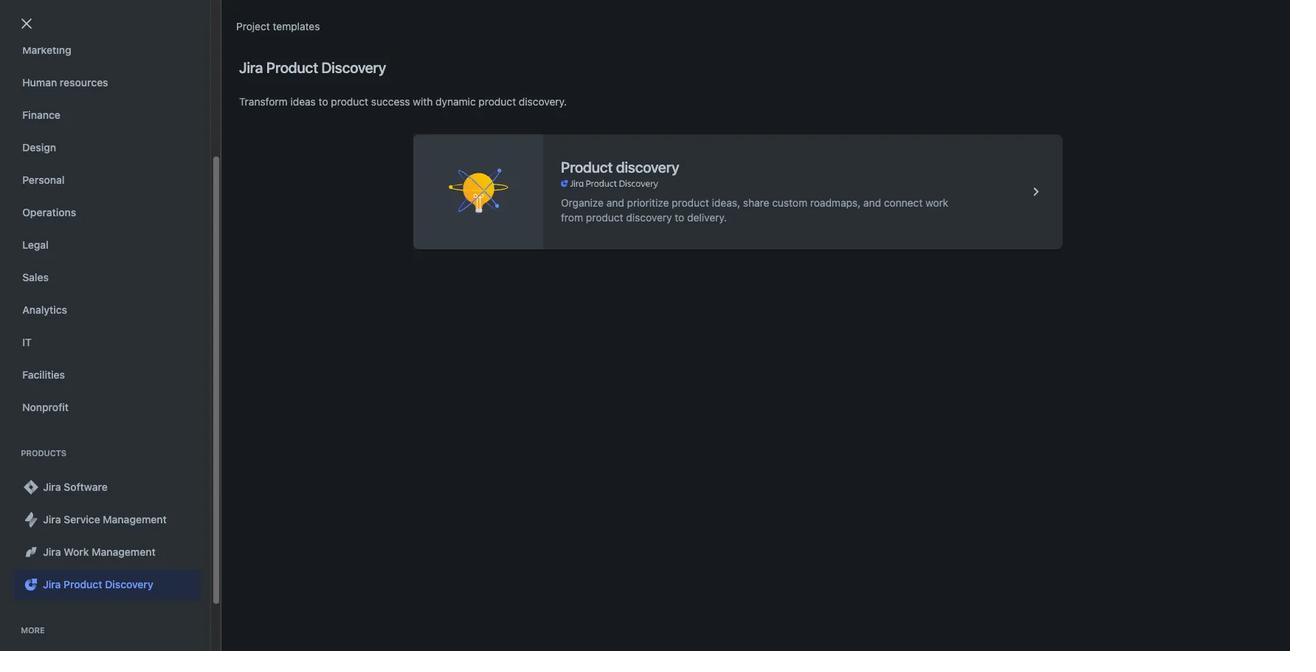 Task type: locate. For each thing, give the bounding box(es) containing it.
star gifting suite image
[[38, 396, 56, 413]]

project templates
[[236, 20, 320, 32]]

0 horizontal spatial work
[[64, 546, 89, 558]]

discovery
[[616, 159, 679, 176], [626, 211, 672, 224]]

product discovery
[[561, 159, 679, 176]]

jira service management image
[[22, 511, 40, 529], [22, 511, 40, 529]]

product
[[22, 11, 61, 24], [266, 59, 318, 76], [561, 159, 613, 176], [64, 578, 102, 591]]

legal button
[[13, 230, 200, 260]]

software
[[64, 481, 107, 493]]

jira service management button
[[13, 505, 200, 534]]

jira software
[[43, 481, 107, 493]]

1 vertical spatial jira product discovery
[[43, 578, 153, 591]]

0 vertical spatial project
[[236, 20, 270, 32]]

0 horizontal spatial jira work management
[[43, 546, 155, 558]]

product up marketing
[[22, 11, 61, 24]]

product up ideas on the top left of page
[[266, 59, 318, 76]]

human resources
[[22, 76, 108, 89]]

content
[[554, 236, 589, 247]]

jira inside button
[[43, 513, 61, 526]]

to
[[319, 95, 328, 108], [675, 211, 685, 224]]

work
[[236, 328, 258, 339], [64, 546, 89, 558]]

back to projects image
[[18, 15, 35, 32]]

templates for project
[[273, 20, 320, 32]]

2 horizontal spatial templates
[[972, 245, 1015, 256]]

human
[[22, 76, 57, 89]]

product up content management
[[586, 211, 623, 224]]

1 horizontal spatial project
[[236, 20, 270, 32]]

yours
[[283, 117, 314, 131]]

content management button
[[542, 148, 661, 275]]

jira software image
[[22, 478, 40, 496], [22, 478, 40, 496]]

work
[[926, 196, 949, 209]]

1 horizontal spatial work
[[236, 328, 258, 339]]

management inside button
[[215, 236, 272, 247]]

1 horizontal spatial and
[[864, 196, 881, 209]]

campaign
[[455, 230, 498, 241]]

management for jira work management button
[[92, 546, 155, 558]]

1 vertical spatial project
[[182, 236, 213, 247]]

0 horizontal spatial templates
[[148, 117, 203, 131]]

jira inside 'button'
[[43, 481, 61, 493]]

templates inside "button"
[[972, 245, 1015, 256]]

sales
[[22, 271, 49, 283]]

work inside button
[[64, 546, 89, 558]]

discovery up success
[[321, 59, 386, 76]]

1 horizontal spatial jira work management
[[219, 328, 314, 339]]

0 vertical spatial jira product discovery
[[239, 59, 386, 76]]

templates for recommended
[[148, 117, 203, 131]]

name button
[[65, 365, 120, 382]]

1 vertical spatial discovery
[[626, 211, 672, 224]]

design button
[[13, 133, 200, 162]]

jira product discovery image
[[22, 576, 40, 594]]

1 vertical spatial jira work management
[[43, 546, 155, 558]]

marketing button
[[13, 35, 200, 65]]

and left prioritize
[[607, 196, 624, 209]]

product up delivery.
[[672, 196, 709, 209]]

primary element
[[9, 0, 1010, 41]]

1 vertical spatial management
[[103, 513, 167, 526]]

prioritize
[[627, 196, 669, 209]]

campaign management
[[448, 230, 505, 253]]

templates
[[273, 20, 320, 32], [148, 117, 203, 131], [972, 245, 1015, 256]]

management
[[260, 328, 314, 339], [103, 513, 167, 526], [92, 546, 155, 558]]

project management button
[[168, 148, 286, 275]]

discovery down jira work management button
[[105, 578, 153, 591]]

jira product discovery down jira work management button
[[43, 578, 153, 591]]

Search field
[[1010, 8, 1158, 32]]

jira for jira software 'button'
[[43, 481, 61, 493]]

2 vertical spatial templates
[[972, 245, 1015, 256]]

and left connect
[[864, 196, 881, 209]]

ideas
[[290, 95, 316, 108]]

with
[[413, 95, 433, 108]]

jira work management image
[[185, 254, 269, 263], [185, 254, 269, 263], [22, 543, 40, 561]]

1 horizontal spatial templates
[[273, 20, 320, 32]]

nonprofit
[[22, 401, 69, 413]]

nonprofit button
[[13, 393, 200, 422]]

campaign management button
[[417, 148, 536, 275]]

jira for jira product discovery button
[[43, 578, 61, 591]]

facilities button
[[13, 360, 200, 390]]

custom
[[772, 196, 808, 209]]

all
[[959, 245, 969, 256]]

projects
[[30, 61, 92, 81]]

facilities
[[22, 368, 65, 381]]

0 horizontal spatial jira product discovery
[[43, 578, 153, 591]]

0 horizontal spatial discovery
[[105, 578, 153, 591]]

to right ideas on the top left of page
[[319, 95, 328, 108]]

jira work management inside button
[[43, 546, 155, 558]]

jira product discovery up ideas on the top left of page
[[239, 59, 386, 76]]

organize
[[561, 196, 604, 209]]

organize and prioritize product ideas, share custom roadmaps, and connect work from product discovery to delivery.
[[561, 196, 949, 224]]

0 vertical spatial discovery
[[321, 59, 386, 76]]

None text field
[[31, 323, 176, 344]]

product
[[331, 95, 368, 108], [479, 95, 516, 108], [672, 196, 709, 209], [586, 211, 623, 224]]

0 horizontal spatial and
[[607, 196, 624, 209]]

star social media launch image
[[38, 431, 56, 448]]

product up organize
[[561, 159, 613, 176]]

finance button
[[13, 100, 200, 130]]

1 vertical spatial templates
[[148, 117, 203, 131]]

it
[[22, 336, 32, 348]]

discovery.
[[519, 95, 567, 108]]

1 horizontal spatial to
[[675, 211, 685, 224]]

0 vertical spatial discovery
[[616, 159, 679, 176]]

jira product discovery inside button
[[43, 578, 153, 591]]

recommended
[[62, 117, 145, 131]]

1 and from the left
[[607, 196, 624, 209]]

product management button
[[13, 3, 200, 32]]

next image
[[79, 479, 96, 497]]

project inside button
[[182, 236, 213, 247]]

project for project templates
[[236, 20, 270, 32]]

roadmaps,
[[810, 196, 861, 209]]

banner
[[0, 0, 1290, 41]]

marketing
[[22, 44, 71, 56]]

jira product discovery
[[239, 59, 386, 76], [43, 578, 153, 591]]

jira for jira service management button
[[43, 513, 61, 526]]

analytics
[[22, 303, 67, 316]]

management
[[64, 11, 127, 24], [215, 236, 272, 247], [592, 236, 648, 247], [448, 242, 505, 253]]

management inside button
[[92, 546, 155, 558]]

to left delivery.
[[675, 211, 685, 224]]

discovery down prioritize
[[626, 211, 672, 224]]

1 vertical spatial to
[[675, 211, 685, 224]]

0 vertical spatial templates
[[273, 20, 320, 32]]

jira work management
[[219, 328, 314, 339], [43, 546, 155, 558]]

discovery
[[321, 59, 386, 76], [105, 578, 153, 591]]

jira product discovery image
[[561, 178, 659, 190], [561, 178, 659, 190], [22, 576, 40, 594]]

project
[[236, 20, 270, 32], [182, 236, 213, 247]]

0 horizontal spatial project
[[182, 236, 213, 247]]

management for campaign management
[[448, 242, 505, 253]]

products
[[21, 448, 66, 458]]

discovery inside organize and prioritize product ideas, share custom roadmaps, and connect work from product discovery to delivery.
[[626, 211, 672, 224]]

transform
[[239, 95, 288, 108]]

design
[[22, 141, 56, 154]]

to inside organize and prioritize product ideas, share custom roadmaps, and connect work from product discovery to delivery.
[[675, 211, 685, 224]]

and
[[607, 196, 624, 209], [864, 196, 881, 209]]

2 vertical spatial management
[[92, 546, 155, 558]]

0 vertical spatial to
[[319, 95, 328, 108]]

management inside button
[[103, 513, 167, 526]]

1 vertical spatial discovery
[[105, 578, 153, 591]]

0 horizontal spatial to
[[319, 95, 328, 108]]

product discovery image
[[1028, 183, 1045, 201]]

discovery up prioritize
[[616, 159, 679, 176]]

jira product discovery image inside button
[[22, 576, 40, 594]]

1 button
[[53, 476, 76, 500]]

human resources button
[[13, 68, 200, 97]]

management for jira service management button
[[103, 513, 167, 526]]

discovery inside button
[[105, 578, 153, 591]]

1 vertical spatial work
[[64, 546, 89, 558]]

name
[[71, 367, 99, 380]]

jira
[[239, 59, 263, 76], [219, 328, 234, 339], [43, 481, 61, 493], [43, 513, 61, 526], [43, 546, 61, 558], [43, 578, 61, 591]]



Task type: describe. For each thing, give the bounding box(es) containing it.
sales button
[[13, 263, 200, 292]]

1 horizontal spatial discovery
[[321, 59, 386, 76]]

1
[[62, 481, 67, 494]]

project templates link
[[236, 18, 320, 35]]

share
[[743, 196, 770, 209]]

service
[[64, 513, 100, 526]]

personal
[[22, 173, 64, 186]]

delivery.
[[687, 211, 727, 224]]

project for project management
[[182, 236, 213, 247]]

jira work management button
[[13, 537, 200, 567]]

operations
[[22, 206, 76, 219]]

recommended templates for teams like yours
[[62, 117, 314, 131]]

jira work management image inside button
[[22, 543, 40, 561]]

jira product discovery button
[[13, 570, 200, 599]]

2 and from the left
[[864, 196, 881, 209]]

from
[[561, 211, 583, 224]]

ideas,
[[712, 196, 740, 209]]

view all templates
[[936, 245, 1015, 256]]

product management
[[22, 11, 127, 24]]

like
[[262, 117, 280, 131]]

teams
[[225, 117, 259, 131]]

jira for jira work management button
[[43, 546, 61, 558]]

more
[[21, 625, 45, 635]]

0 vertical spatial management
[[260, 328, 314, 339]]

it button
[[13, 328, 200, 357]]

resources
[[60, 76, 108, 89]]

dynamic
[[436, 95, 476, 108]]

product down jira work management button
[[64, 578, 102, 591]]

previous image
[[32, 479, 50, 497]]

management for product management
[[64, 11, 127, 24]]

for
[[206, 117, 222, 131]]

content management
[[554, 236, 648, 247]]

transform ideas to product success with dynamic product discovery.
[[239, 95, 567, 108]]

operations button
[[13, 198, 200, 227]]

success
[[371, 95, 410, 108]]

management for project management
[[215, 236, 272, 247]]

jira service management
[[43, 513, 167, 526]]

management for content management
[[592, 236, 648, 247]]

finance
[[22, 109, 60, 121]]

connect
[[884, 196, 923, 209]]

0 vertical spatial jira work management
[[219, 328, 314, 339]]

jira software button
[[13, 472, 200, 502]]

personal button
[[13, 165, 200, 195]]

1 horizontal spatial jira product discovery
[[239, 59, 386, 76]]

view
[[936, 245, 957, 256]]

analytics button
[[13, 295, 200, 325]]

product left success
[[331, 95, 368, 108]]

0 vertical spatial work
[[236, 328, 258, 339]]

view all templates button
[[916, 148, 1035, 275]]

jira work management image
[[22, 543, 40, 561]]

project management
[[182, 236, 272, 247]]

legal
[[22, 238, 48, 251]]

product right the 'dynamic'
[[479, 95, 516, 108]]



Task type: vqa. For each thing, say whether or not it's contained in the screenshot.
Created
no



